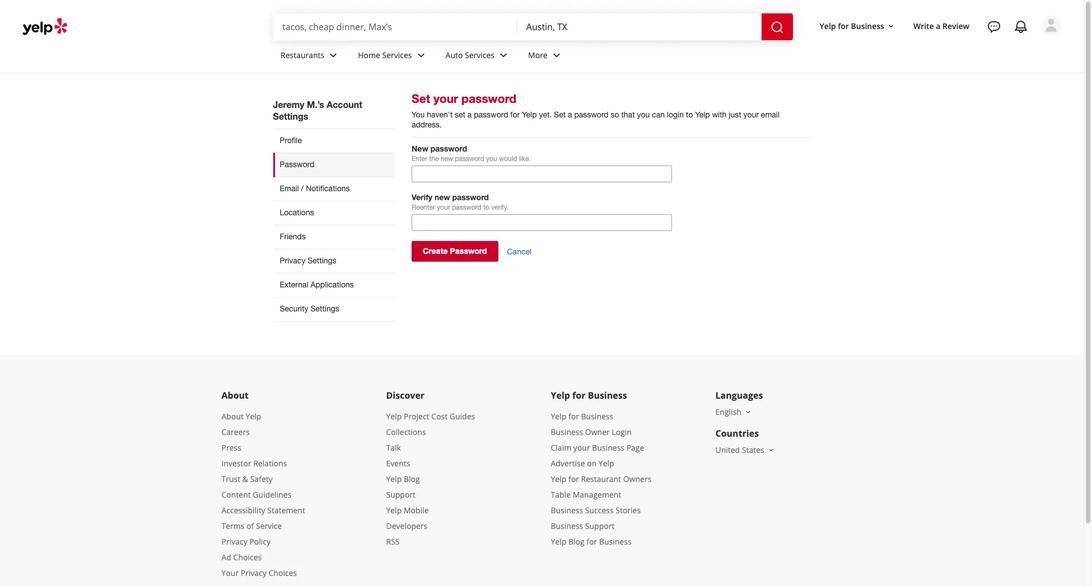Task type: locate. For each thing, give the bounding box(es) containing it.
yelp right search image
[[820, 21, 836, 31]]

security settings
[[280, 305, 339, 314]]

friends link
[[273, 225, 395, 249]]

0 vertical spatial settings
[[273, 111, 308, 122]]

0 vertical spatial to
[[686, 110, 693, 119]]

your right just
[[743, 110, 759, 119]]

privacy down friends
[[280, 256, 305, 265]]

1 vertical spatial blog
[[568, 537, 585, 548]]

0 horizontal spatial set
[[412, 92, 430, 106]]

yelp for business up yelp for business link
[[551, 390, 627, 402]]

support
[[386, 490, 416, 501], [585, 521, 615, 532]]

16 chevron down v2 image for languages
[[744, 408, 753, 417]]

0 vertical spatial password
[[280, 160, 314, 169]]

yelp up careers link
[[246, 412, 261, 422]]

Near text field
[[526, 21, 752, 33]]

1 vertical spatial support
[[585, 521, 615, 532]]

talk link
[[386, 443, 401, 454]]

verify new password reenter your password to verify.
[[412, 193, 509, 212]]

your
[[222, 568, 239, 579]]

profile
[[280, 136, 302, 145]]

yelp up table
[[551, 474, 566, 485]]

24 chevron down v2 image for more
[[550, 49, 563, 62]]

privacy down ad choices link
[[241, 568, 267, 579]]

0 horizontal spatial to
[[483, 204, 489, 212]]

locations link
[[273, 201, 395, 225]]

0 horizontal spatial you
[[486, 155, 497, 163]]

policy
[[249, 537, 271, 548]]

0 vertical spatial new
[[441, 155, 453, 163]]

blog down business support link
[[568, 537, 585, 548]]

0 vertical spatial yelp for business
[[820, 21, 884, 31]]

16 chevron down v2 image right states
[[767, 446, 776, 455]]

0 vertical spatial 16 chevron down v2 image
[[744, 408, 753, 417]]

statement
[[267, 506, 305, 516]]

a
[[936, 21, 941, 31], [468, 110, 472, 119], [568, 110, 572, 119]]

set up you
[[412, 92, 430, 106]]

yelp inside about yelp careers press investor relations trust & safety content guidelines accessibility statement terms of service privacy policy ad choices your privacy choices
[[246, 412, 261, 422]]

rss
[[386, 537, 400, 548]]

password right the
[[455, 155, 484, 163]]

0 horizontal spatial password
[[280, 160, 314, 169]]

1 horizontal spatial support
[[585, 521, 615, 532]]

0 horizontal spatial 24 chevron down v2 image
[[327, 49, 340, 62]]

16 chevron down v2 image down languages
[[744, 408, 753, 417]]

1 services from the left
[[382, 50, 412, 60]]

support down yelp blog link at left bottom
[[386, 490, 416, 501]]

english
[[715, 407, 741, 418]]

1 horizontal spatial to
[[686, 110, 693, 119]]

2 about from the top
[[222, 412, 244, 422]]

0 horizontal spatial services
[[382, 50, 412, 60]]

1 horizontal spatial 16 chevron down v2 image
[[767, 446, 776, 455]]

auto
[[446, 50, 463, 60]]

your right reenter at top left
[[437, 204, 450, 212]]

verify.
[[491, 204, 509, 212]]

24 chevron down v2 image right more
[[550, 49, 563, 62]]

friends
[[280, 232, 306, 241]]

about for about
[[222, 390, 249, 402]]

2 vertical spatial settings
[[311, 305, 339, 314]]

investor
[[222, 459, 251, 469]]

choices down privacy policy link
[[233, 553, 262, 563]]

1 none field from the left
[[282, 21, 508, 33]]

choices
[[233, 553, 262, 563], [269, 568, 297, 579]]

press link
[[222, 443, 241, 454]]

login
[[612, 427, 632, 438]]

you left would
[[486, 155, 497, 163]]

external applications link
[[273, 273, 395, 297]]

privacy down terms
[[222, 537, 247, 548]]

1 vertical spatial set
[[554, 110, 566, 119]]

services right auto on the left top of the page
[[465, 50, 495, 60]]

united states
[[715, 445, 764, 456]]

yelp left yet.
[[522, 110, 537, 119]]

16 chevron down v2 image inside english dropdown button
[[744, 408, 753, 417]]

password up /
[[280, 160, 314, 169]]

your up haven't
[[433, 92, 458, 106]]

blog up support 'link'
[[404, 474, 420, 485]]

1 vertical spatial 16 chevron down v2 image
[[767, 446, 776, 455]]

1 horizontal spatial blog
[[568, 537, 585, 548]]

talk
[[386, 443, 401, 454]]

1 horizontal spatial services
[[465, 50, 495, 60]]

yelp for business left 16 chevron down v2 icon on the top right of page
[[820, 21, 884, 31]]

set right yet.
[[554, 110, 566, 119]]

1 vertical spatial new
[[435, 193, 450, 202]]

owner
[[585, 427, 610, 438]]

1 vertical spatial you
[[486, 155, 497, 163]]

your privacy choices link
[[222, 568, 297, 579]]

yelp for business
[[820, 21, 884, 31], [551, 390, 627, 402]]

1 vertical spatial to
[[483, 204, 489, 212]]

16 chevron down v2 image inside united states dropdown button
[[767, 446, 776, 455]]

1 vertical spatial settings
[[308, 256, 336, 265]]

None field
[[282, 21, 508, 33], [526, 21, 752, 33]]

0 horizontal spatial support
[[386, 490, 416, 501]]

to right "login"
[[686, 110, 693, 119]]

home
[[358, 50, 380, 60]]

&
[[242, 474, 248, 485]]

blog inside yelp for business business owner login claim your business page advertise on yelp yelp for restaurant owners table management business success stories business support yelp blog for business
[[568, 537, 585, 548]]

reenter
[[412, 204, 435, 212]]

blog inside yelp project cost guides collections talk events yelp blog support yelp mobile developers rss
[[404, 474, 420, 485]]

about up about yelp link
[[222, 390, 249, 402]]

1 horizontal spatial 24 chevron down v2 image
[[497, 49, 510, 62]]

table
[[551, 490, 571, 501]]

0 vertical spatial choices
[[233, 553, 262, 563]]

restaurants link
[[272, 40, 349, 73]]

you left can
[[637, 110, 650, 119]]

for up yelp for business link
[[572, 390, 586, 402]]

0 vertical spatial privacy
[[280, 256, 305, 265]]

ad choices link
[[222, 553, 262, 563]]

0 horizontal spatial blog
[[404, 474, 420, 485]]

search image
[[770, 20, 784, 34]]

to inside set your password you haven't set a password for yelp yet. set a password so that you can login to yelp with just your email address.
[[686, 110, 693, 119]]

business owner login link
[[551, 427, 632, 438]]

0 vertical spatial you
[[637, 110, 650, 119]]

yelp inside yelp for business button
[[820, 21, 836, 31]]

table management link
[[551, 490, 621, 501]]

business up owner
[[581, 412, 613, 422]]

0 horizontal spatial none field
[[282, 21, 508, 33]]

None search field
[[273, 13, 795, 40]]

1 horizontal spatial you
[[637, 110, 650, 119]]

investor relations link
[[222, 459, 287, 469]]

0 horizontal spatial 16 chevron down v2 image
[[744, 408, 753, 417]]

1 horizontal spatial yelp for business
[[820, 21, 884, 31]]

email
[[761, 110, 780, 119]]

restaurants
[[281, 50, 324, 60]]

1 24 chevron down v2 image from the left
[[327, 49, 340, 62]]

settings inside "link"
[[311, 305, 339, 314]]

about yelp careers press investor relations trust & safety content guidelines accessibility statement terms of service privacy policy ad choices your privacy choices
[[222, 412, 305, 579]]

more
[[528, 50, 548, 60]]

haven't
[[427, 110, 453, 119]]

24 chevron down v2 image right 'restaurants'
[[327, 49, 340, 62]]

password up the
[[431, 144, 467, 153]]

about inside about yelp careers press investor relations trust & safety content guidelines accessibility statement terms of service privacy policy ad choices your privacy choices
[[222, 412, 244, 422]]

accessibility statement link
[[222, 506, 305, 516]]

careers
[[222, 427, 250, 438]]

to left 'verify.'
[[483, 204, 489, 212]]

for left 16 chevron down v2 icon on the top right of page
[[838, 21, 849, 31]]

1 about from the top
[[222, 390, 249, 402]]

0 horizontal spatial yelp for business
[[551, 390, 627, 402]]

your up advertise on yelp "link"
[[573, 443, 590, 454]]

24 chevron down v2 image inside restaurants link
[[327, 49, 340, 62]]

2 services from the left
[[465, 50, 495, 60]]

24 chevron down v2 image inside more link
[[550, 49, 563, 62]]

create password
[[423, 246, 487, 256]]

services left 24 chevron down v2 image
[[382, 50, 412, 60]]

united
[[715, 445, 740, 456]]

settings down applications
[[311, 305, 339, 314]]

guidelines
[[253, 490, 291, 501]]

settings up external applications
[[308, 256, 336, 265]]

password right create on the top left
[[450, 246, 487, 256]]

1 vertical spatial password
[[450, 246, 487, 256]]

support down success
[[585, 521, 615, 532]]

24 chevron down v2 image
[[327, 49, 340, 62], [497, 49, 510, 62], [550, 49, 563, 62]]

united states button
[[715, 445, 776, 456]]

business down owner
[[592, 443, 624, 454]]

1 vertical spatial yelp for business
[[551, 390, 627, 402]]

email / notifications
[[280, 184, 350, 193]]

business left 16 chevron down v2 icon on the top right of page
[[851, 21, 884, 31]]

claim
[[551, 443, 571, 454]]

16 chevron down v2 image
[[744, 408, 753, 417], [767, 446, 776, 455]]

2 horizontal spatial a
[[936, 21, 941, 31]]

2 horizontal spatial 24 chevron down v2 image
[[550, 49, 563, 62]]

settings down jeremy
[[273, 111, 308, 122]]

content
[[222, 490, 251, 501]]

business up the claim
[[551, 427, 583, 438]]

a right yet.
[[568, 110, 572, 119]]

yelp right on
[[599, 459, 614, 469]]

services for auto services
[[465, 50, 495, 60]]

16 chevron down v2 image
[[887, 22, 895, 31]]

about
[[222, 390, 249, 402], [222, 412, 244, 422]]

1 horizontal spatial choices
[[269, 568, 297, 579]]

0 horizontal spatial a
[[468, 110, 472, 119]]

support inside yelp project cost guides collections talk events yelp blog support yelp mobile developers rss
[[386, 490, 416, 501]]

yelp project cost guides link
[[386, 412, 475, 422]]

1 horizontal spatial none field
[[526, 21, 752, 33]]

none field up home services link
[[282, 21, 508, 33]]

on
[[587, 459, 597, 469]]

external
[[280, 281, 308, 289]]

languages
[[715, 390, 763, 402]]

business down stories
[[599, 537, 632, 548]]

developers
[[386, 521, 427, 532]]

1 vertical spatial about
[[222, 412, 244, 422]]

0 vertical spatial support
[[386, 490, 416, 501]]

24 chevron down v2 image inside auto services link
[[497, 49, 510, 62]]

new
[[412, 144, 428, 153]]

0 vertical spatial about
[[222, 390, 249, 402]]

about for about yelp careers press investor relations trust & safety content guidelines accessibility statement terms of service privacy policy ad choices your privacy choices
[[222, 412, 244, 422]]

events
[[386, 459, 410, 469]]

1 horizontal spatial password
[[450, 246, 487, 256]]

about up careers link
[[222, 412, 244, 422]]

password
[[280, 160, 314, 169], [450, 246, 487, 256]]

a right the write
[[936, 21, 941, 31]]

business success stories link
[[551, 506, 641, 516]]

3 24 chevron down v2 image from the left
[[550, 49, 563, 62]]

restaurant
[[581, 474, 621, 485]]

2 none field from the left
[[526, 21, 752, 33]]

yelp down support 'link'
[[386, 506, 402, 516]]

new right the
[[441, 155, 453, 163]]

new right verify
[[435, 193, 450, 202]]

safety
[[250, 474, 273, 485]]

for left yet.
[[510, 110, 520, 119]]

yelp blog for business link
[[551, 537, 632, 548]]

privacy settings
[[280, 256, 336, 265]]

a right set
[[468, 110, 472, 119]]

choices down policy
[[269, 568, 297, 579]]

0 vertical spatial blog
[[404, 474, 420, 485]]

you
[[637, 110, 650, 119], [486, 155, 497, 163]]

none field up business categories element
[[526, 21, 752, 33]]

press
[[222, 443, 241, 454]]

so
[[611, 110, 619, 119]]

review
[[943, 21, 969, 31]]

to
[[686, 110, 693, 119], [483, 204, 489, 212]]

project
[[404, 412, 429, 422]]

0 vertical spatial set
[[412, 92, 430, 106]]

2 24 chevron down v2 image from the left
[[497, 49, 510, 62]]

24 chevron down v2 image right auto services
[[497, 49, 510, 62]]



Task type: vqa. For each thing, say whether or not it's contained in the screenshot.
moves
no



Task type: describe. For each thing, give the bounding box(es) containing it.
verify
[[412, 193, 432, 202]]

security settings link
[[273, 297, 395, 322]]

for down business support link
[[587, 537, 597, 548]]

page
[[626, 443, 644, 454]]

Verify new password password field
[[412, 214, 672, 231]]

yelp for restaurant owners link
[[551, 474, 652, 485]]

business up yelp for business link
[[588, 390, 627, 402]]

password down new password enter the new password you would like.
[[452, 193, 489, 202]]

yelp down events
[[386, 474, 402, 485]]

2 vertical spatial privacy
[[241, 568, 267, 579]]

your inside yelp for business business owner login claim your business page advertise on yelp yelp for restaurant owners table management business success stories business support yelp blog for business
[[573, 443, 590, 454]]

privacy policy link
[[222, 537, 271, 548]]

accessibility
[[222, 506, 265, 516]]

with
[[712, 110, 727, 119]]

trust
[[222, 474, 240, 485]]

auto services
[[446, 50, 495, 60]]

yelp mobile link
[[386, 506, 429, 516]]

Find text field
[[282, 21, 508, 33]]

collections link
[[386, 427, 426, 438]]

can
[[652, 110, 665, 119]]

write a review
[[913, 21, 969, 31]]

yelp for business button
[[815, 16, 900, 36]]

0 horizontal spatial choices
[[233, 553, 262, 563]]

1 vertical spatial choices
[[269, 568, 297, 579]]

enter
[[412, 155, 427, 163]]

yelp blog link
[[386, 474, 420, 485]]

1 vertical spatial privacy
[[222, 537, 247, 548]]

of
[[247, 521, 254, 532]]

just
[[729, 110, 741, 119]]

services for home services
[[382, 50, 412, 60]]

none field find
[[282, 21, 508, 33]]

terms of service link
[[222, 521, 282, 532]]

business down table
[[551, 506, 583, 516]]

to inside verify new password reenter your password to verify.
[[483, 204, 489, 212]]

owners
[[623, 474, 652, 485]]

security
[[280, 305, 308, 314]]

yelp up the claim
[[551, 412, 566, 422]]

address.
[[412, 120, 442, 129]]

messages image
[[987, 20, 1001, 34]]

support link
[[386, 490, 416, 501]]

home services link
[[349, 40, 437, 73]]

m.'s
[[307, 99, 324, 110]]

yelp up yelp for business link
[[551, 390, 570, 402]]

guides
[[450, 412, 475, 422]]

user actions element
[[811, 14, 1077, 83]]

set your password you haven't set a password for yelp yet. set a password so that you can login to yelp with just your email address.
[[412, 92, 780, 129]]

jeremy m.'s account settings
[[273, 99, 362, 122]]

settings for privacy
[[308, 256, 336, 265]]

business categories element
[[272, 40, 1061, 73]]

new password enter the new password you would like.
[[412, 144, 531, 163]]

16 chevron down v2 image for countries
[[767, 446, 776, 455]]

yelp for business inside button
[[820, 21, 884, 31]]

password inside button
[[450, 246, 487, 256]]

discover
[[386, 390, 425, 402]]

business inside button
[[851, 21, 884, 31]]

like.
[[519, 155, 531, 163]]

terms
[[222, 521, 244, 532]]

24 chevron down v2 image
[[414, 49, 428, 62]]

english button
[[715, 407, 753, 418]]

for inside set your password you haven't set a password for yelp yet. set a password so that you can login to yelp with just your email address.
[[510, 110, 520, 119]]

more link
[[519, 40, 572, 73]]

yelp for business business owner login claim your business page advertise on yelp yelp for restaurant owners table management business success stories business support yelp blog for business
[[551, 412, 652, 548]]

events link
[[386, 459, 410, 469]]

set
[[455, 110, 465, 119]]

New password password field
[[412, 166, 672, 183]]

yelp project cost guides collections talk events yelp blog support yelp mobile developers rss
[[386, 412, 475, 548]]

auto services link
[[437, 40, 519, 73]]

mobile
[[404, 506, 429, 516]]

yet.
[[539, 110, 552, 119]]

claim your business page link
[[551, 443, 644, 454]]

for up business owner login link
[[568, 412, 579, 422]]

states
[[742, 445, 764, 456]]

rss link
[[386, 537, 400, 548]]

for down "advertise"
[[568, 474, 579, 485]]

cost
[[431, 412, 448, 422]]

ad
[[222, 553, 231, 563]]

notifications image
[[1014, 20, 1028, 34]]

locations
[[280, 208, 314, 217]]

for inside button
[[838, 21, 849, 31]]

business support link
[[551, 521, 615, 532]]

yelp up collections link
[[386, 412, 402, 422]]

advertise on yelp link
[[551, 459, 614, 469]]

password up set
[[462, 92, 516, 106]]

management
[[573, 490, 621, 501]]

1 horizontal spatial set
[[554, 110, 566, 119]]

24 chevron down v2 image for restaurants
[[327, 49, 340, 62]]

cancel
[[507, 247, 532, 256]]

privacy settings link
[[273, 249, 395, 273]]

yelp down business support link
[[551, 537, 566, 548]]

business up yelp blog for business 'link'
[[551, 521, 583, 532]]

yelp left with
[[695, 110, 710, 119]]

relations
[[253, 459, 287, 469]]

password right set
[[474, 110, 508, 119]]

service
[[256, 521, 282, 532]]

settings inside jeremy m.'s account settings
[[273, 111, 308, 122]]

create password button
[[412, 241, 498, 262]]

stories
[[616, 506, 641, 516]]

login
[[667, 110, 684, 119]]

password left 'verify.'
[[452, 204, 481, 212]]

1 horizontal spatial a
[[568, 110, 572, 119]]

notifications
[[306, 184, 350, 193]]

that
[[621, 110, 635, 119]]

about yelp link
[[222, 412, 261, 422]]

support inside yelp for business business owner login claim your business page advertise on yelp yelp for restaurant owners table management business success stories business support yelp blog for business
[[585, 521, 615, 532]]

you inside new password enter the new password you would like.
[[486, 155, 497, 163]]

new inside new password enter the new password you would like.
[[441, 155, 453, 163]]

settings for security
[[311, 305, 339, 314]]

applications
[[311, 281, 354, 289]]

you inside set your password you haven't set a password for yelp yet. set a password so that you can login to yelp with just your email address.
[[637, 110, 650, 119]]

/
[[301, 184, 304, 193]]

account
[[327, 99, 362, 110]]

email / notifications link
[[273, 177, 395, 201]]

cancel link
[[507, 247, 532, 257]]

advertise
[[551, 459, 585, 469]]

none field near
[[526, 21, 752, 33]]

jeremy m. image
[[1041, 15, 1061, 35]]

write
[[913, 21, 934, 31]]

collections
[[386, 427, 426, 438]]

your inside verify new password reenter your password to verify.
[[437, 204, 450, 212]]

new inside verify new password reenter your password to verify.
[[435, 193, 450, 202]]

trust & safety link
[[222, 474, 273, 485]]

24 chevron down v2 image for auto services
[[497, 49, 510, 62]]

password left so
[[574, 110, 609, 119]]

external applications
[[280, 281, 354, 289]]



